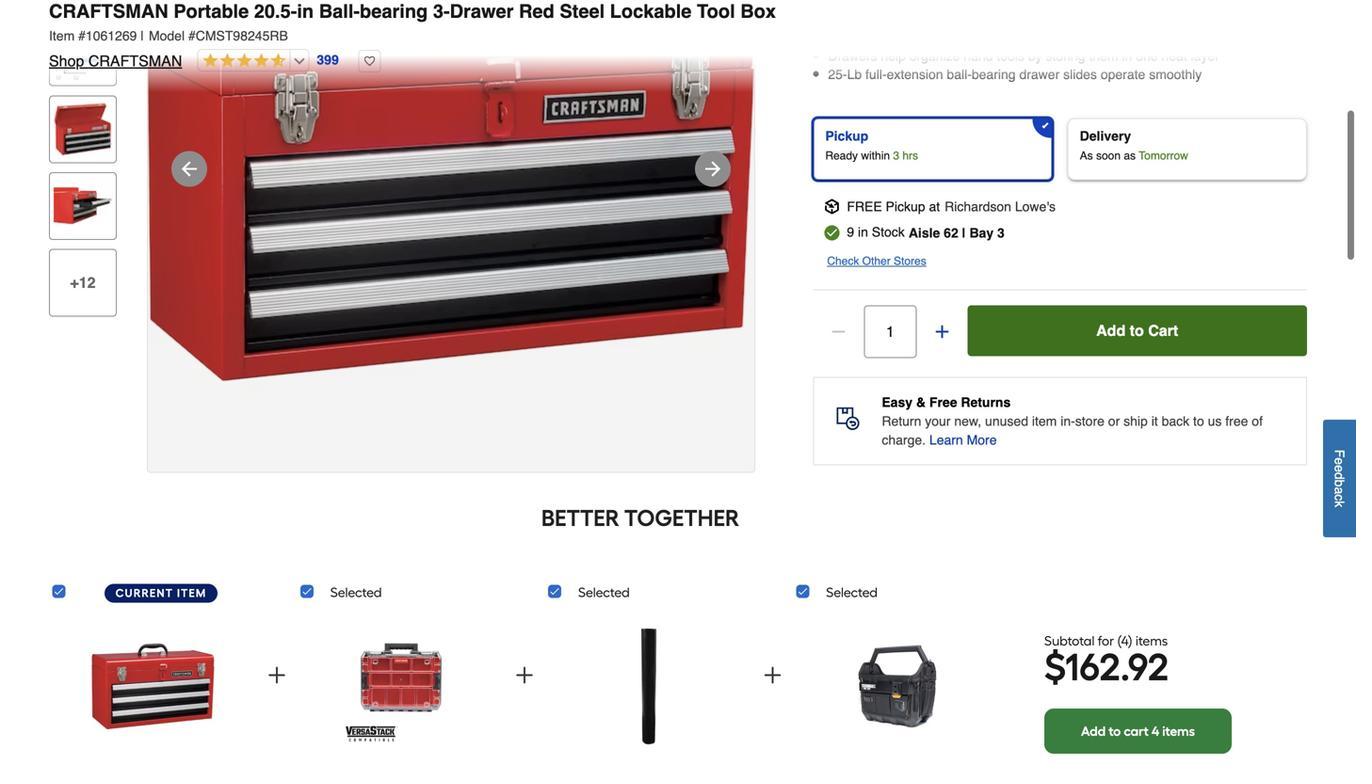 Task type: locate. For each thing, give the bounding box(es) containing it.
pickup up ready
[[826, 128, 869, 143]]

selected for craftsman non-slip foam drawer liner 1 drawer liner roll image
[[578, 585, 630, 601]]

# right model
[[188, 28, 196, 43]]

to inside easy & free returns return your new, unused item in-store or ship it back to us free of charge.
[[1194, 414, 1205, 429]]

9 in stock aisle 62 | bay 3
[[847, 224, 1005, 240]]

2 horizontal spatial to
[[1194, 414, 1205, 429]]

0 horizontal spatial 3
[[893, 149, 900, 162]]

|
[[141, 28, 144, 43], [962, 225, 966, 240]]

smoothly
[[1149, 67, 1202, 82]]

1 vertical spatial to
[[1194, 414, 1205, 429]]

delivery as soon as tomorrow
[[1080, 128, 1189, 162]]

1 selected from the left
[[330, 585, 382, 601]]

2 e from the top
[[1332, 465, 1348, 473]]

2 plus image from the left
[[762, 665, 784, 687]]

| right 62
[[962, 225, 966, 240]]

drawer
[[450, 0, 514, 22]]

bay
[[970, 225, 994, 240]]

3 inside pickup ready within 3 hrs
[[893, 149, 900, 162]]

1 horizontal spatial plus image
[[762, 665, 784, 687]]

plus image
[[266, 665, 288, 687], [762, 665, 784, 687]]

4 right for
[[1122, 634, 1129, 650]]

add for add to cart
[[1097, 322, 1126, 339]]

title image up item
[[54, 0, 112, 5]]

0 horizontal spatial in
[[297, 0, 314, 22]]

one
[[1136, 49, 1158, 64]]

easy
[[882, 395, 913, 410]]

0 horizontal spatial plus image
[[266, 665, 288, 687]]

Stepper number input field with increment and decrement buttons number field
[[864, 305, 917, 358]]

operate
[[1101, 67, 1146, 82]]

#
[[78, 28, 86, 43], [188, 28, 196, 43]]

in
[[297, 0, 314, 22], [1122, 49, 1133, 64], [858, 224, 868, 240]]

item
[[1032, 414, 1057, 429]]

1 horizontal spatial selected
[[578, 585, 630, 601]]

in right 9
[[858, 224, 868, 240]]

0 horizontal spatial plus image
[[514, 665, 536, 687]]

| left model
[[141, 28, 144, 43]]

shop
[[49, 52, 84, 70]]

bearing inside drawers help organize hand tools by storing them in one neat layer 25-lb full-extension ball-bearing drawer slides operate smoothly
[[972, 67, 1016, 82]]

as
[[1124, 149, 1136, 162]]

0 vertical spatial to
[[1130, 322, 1144, 339]]

item
[[177, 587, 207, 600]]

1 vertical spatial |
[[962, 225, 966, 240]]

arrow left image
[[178, 158, 201, 180]]

slides
[[1064, 67, 1097, 82]]

back
[[1162, 414, 1190, 429]]

items right cart
[[1163, 724, 1195, 740]]

selected for "toughbuilt large black polyester 16-in tool tote" image
[[826, 585, 878, 601]]

2 horizontal spatial selected
[[826, 585, 878, 601]]

option group
[[806, 110, 1315, 188]]

1 vertical spatial bearing
[[972, 67, 1016, 82]]

plus image
[[933, 322, 952, 341], [514, 665, 536, 687]]

easy & free returns return your new, unused item in-store or ship it back to us free of charge.
[[882, 395, 1263, 448]]

arrow right image
[[702, 158, 724, 180]]

hrs
[[903, 149, 919, 162]]

0 vertical spatial |
[[141, 28, 144, 43]]

0 vertical spatial 4
[[1122, 634, 1129, 650]]

0 vertical spatial 3
[[893, 149, 900, 162]]

add inside button
[[1097, 322, 1126, 339]]

d
[[1332, 473, 1348, 480]]

0 horizontal spatial bearing
[[360, 0, 428, 22]]

b
[[1332, 480, 1348, 487]]

e
[[1332, 458, 1348, 465], [1332, 465, 1348, 473]]

(
[[1118, 634, 1122, 650]]

pickup left at
[[886, 199, 926, 214]]

cart
[[1149, 322, 1179, 339]]

1 vertical spatial title image
[[54, 23, 112, 81]]

title image
[[54, 0, 112, 5], [54, 23, 112, 81]]

items right )
[[1136, 634, 1168, 650]]

&
[[917, 395, 926, 410]]

better
[[542, 505, 620, 532]]

pickup ready within 3 hrs
[[826, 128, 919, 162]]

free
[[847, 199, 882, 214]]

add to cart 4 items
[[1081, 724, 1195, 740]]

4 inside 'add to cart 4 items' link
[[1152, 724, 1160, 740]]

lb
[[847, 67, 862, 82]]

# right item
[[78, 28, 86, 43]]

free
[[1226, 414, 1249, 429]]

1 horizontal spatial plus image
[[933, 322, 952, 341]]

check circle filled image
[[825, 225, 840, 240]]

1 horizontal spatial pickup
[[886, 199, 926, 214]]

add
[[1097, 322, 1126, 339], [1081, 724, 1106, 740]]

to inside button
[[1130, 322, 1144, 339]]

craftsman down 1061269
[[88, 52, 182, 70]]

1 horizontal spatial to
[[1130, 322, 1144, 339]]

to
[[1130, 322, 1144, 339], [1194, 414, 1205, 429], [1109, 724, 1121, 740]]

1 title image from the top
[[54, 0, 112, 5]]

0 vertical spatial craftsman
[[49, 0, 168, 22]]

1 vertical spatial in
[[1122, 49, 1133, 64]]

4.6 stars image
[[198, 53, 286, 70]]

within
[[861, 149, 890, 162]]

subtotal for ( 4 ) items $ 162 .92
[[1045, 634, 1169, 691]]

25-
[[828, 67, 847, 82]]

399
[[317, 52, 339, 68]]

1 horizontal spatial #
[[188, 28, 196, 43]]

more
[[967, 433, 997, 448]]

1 plus image from the left
[[266, 665, 288, 687]]

option group containing pickup
[[806, 110, 1315, 188]]

2 vertical spatial in
[[858, 224, 868, 240]]

c
[[1332, 495, 1348, 501]]

1 vertical spatial 3
[[998, 225, 1005, 240]]

2 selected from the left
[[578, 585, 630, 601]]

0 horizontal spatial to
[[1109, 724, 1121, 740]]

box
[[741, 0, 776, 22]]

2 horizontal spatial in
[[1122, 49, 1133, 64]]

bearing left 3-
[[360, 0, 428, 22]]

drawer
[[1020, 67, 1060, 82]]

pickup inside pickup ready within 3 hrs
[[826, 128, 869, 143]]

us
[[1208, 414, 1222, 429]]

selected
[[330, 585, 382, 601], [578, 585, 630, 601], [826, 585, 878, 601]]

$
[[1045, 645, 1065, 691]]

1 horizontal spatial |
[[962, 225, 966, 240]]

0 vertical spatial bearing
[[360, 0, 428, 22]]

3 selected from the left
[[826, 585, 878, 601]]

storing
[[1046, 49, 1086, 64]]

4 inside the subtotal for ( 4 ) items $ 162 .92
[[1122, 634, 1129, 650]]

add to cart 4 items link
[[1045, 709, 1232, 755]]

e up d
[[1332, 458, 1348, 465]]

62
[[944, 225, 959, 240]]

0 vertical spatial pickup
[[826, 128, 869, 143]]

in left ball-
[[297, 0, 314, 22]]

0 horizontal spatial |
[[141, 28, 144, 43]]

3 right bay at the right top of page
[[998, 225, 1005, 240]]

help
[[881, 49, 906, 64]]

in inside drawers help organize hand tools by storing them in one neat layer 25-lb full-extension ball-bearing drawer slides operate smoothly
[[1122, 49, 1133, 64]]

4 right cart
[[1152, 724, 1160, 740]]

craftsman
[[49, 0, 168, 22], [88, 52, 182, 70]]

1 vertical spatial 4
[[1152, 724, 1160, 740]]

2 vertical spatial to
[[1109, 724, 1121, 740]]

craftsman up 1061269
[[49, 0, 168, 22]]

0 vertical spatial add
[[1097, 322, 1126, 339]]

0 horizontal spatial #
[[78, 28, 86, 43]]

tomorrow
[[1139, 149, 1189, 162]]

0 horizontal spatial selected
[[330, 585, 382, 601]]

1 horizontal spatial 4
[[1152, 724, 1160, 740]]

1 horizontal spatial 3
[[998, 225, 1005, 240]]

add to cart
[[1097, 322, 1179, 339]]

craftsman portable 20.5-in ball-bearing 3-drawer red steel lockable tool box image
[[92, 618, 214, 756]]

4 for subtotal for ( 4 ) items $ 162 .92
[[1122, 634, 1129, 650]]

steel
[[560, 0, 605, 22]]

title image up craftsman  #cmst98245rb - thumbnail3
[[54, 23, 112, 81]]

0 vertical spatial in
[[297, 0, 314, 22]]

0 vertical spatial title image
[[54, 0, 112, 5]]

bearing
[[360, 0, 428, 22], [972, 67, 1016, 82]]

in up operate
[[1122, 49, 1133, 64]]

3
[[893, 149, 900, 162], [998, 225, 1005, 240]]

pickup
[[826, 128, 869, 143], [886, 199, 926, 214]]

portable
[[174, 0, 249, 22]]

1 horizontal spatial bearing
[[972, 67, 1016, 82]]

4
[[1122, 634, 1129, 650], [1152, 724, 1160, 740]]

hand
[[964, 49, 993, 64]]

bearing down hand
[[972, 67, 1016, 82]]

e up b
[[1332, 465, 1348, 473]]

0 horizontal spatial 4
[[1122, 634, 1129, 650]]

3 left hrs
[[893, 149, 900, 162]]

0 vertical spatial items
[[1136, 634, 1168, 650]]

learn more link
[[930, 431, 997, 450]]

1 horizontal spatial in
[[858, 224, 868, 240]]

to for add to cart
[[1130, 322, 1144, 339]]

0 horizontal spatial pickup
[[826, 128, 869, 143]]

1 vertical spatial add
[[1081, 724, 1106, 740]]

add for add to cart 4 items
[[1081, 724, 1106, 740]]

store
[[1076, 414, 1105, 429]]

learn more
[[930, 433, 997, 448]]



Task type: describe. For each thing, give the bounding box(es) containing it.
at
[[929, 199, 940, 214]]

0 vertical spatial plus image
[[933, 322, 952, 341]]

richardson
[[945, 199, 1012, 214]]

selected for craftsman versastack system 10-compartment plastic small parts organizer image
[[330, 585, 382, 601]]

ball-
[[947, 67, 972, 82]]

bearing inside the craftsman portable 20.5-in ball-bearing 3-drawer red steel lockable tool box item # 1061269 | model # cmst98245rb
[[360, 0, 428, 22]]

current
[[116, 587, 173, 600]]

lockable
[[610, 0, 692, 22]]

full-
[[866, 67, 887, 82]]

| inside the craftsman portable 20.5-in ball-bearing 3-drawer red steel lockable tool box item # 1061269 | model # cmst98245rb
[[141, 28, 144, 43]]

4 for add to cart 4 items
[[1152, 724, 1160, 740]]

f
[[1332, 450, 1348, 458]]

162
[[1065, 645, 1121, 691]]

for
[[1098, 634, 1115, 650]]

check other stores button
[[827, 252, 927, 271]]

by
[[1028, 49, 1042, 64]]

craftsman  #cmst98245rb image
[[148, 0, 755, 472]]

pickup image
[[825, 199, 840, 214]]

9
[[847, 224, 855, 240]]

f e e d b a c k button
[[1324, 420, 1357, 538]]

item number 1 0 6 1 2 6 9 and model number c m s t 9 8 2 4 5 r b element
[[49, 26, 1308, 45]]

better together
[[542, 505, 740, 532]]

add to cart button
[[968, 305, 1308, 356]]

craftsman portable 20.5-in ball-bearing 3-drawer red steel lockable tool box item # 1061269 | model # cmst98245rb
[[49, 0, 776, 43]]

it
[[1152, 414, 1158, 429]]

1 vertical spatial items
[[1163, 724, 1195, 740]]

3 inside the 9 in stock aisle 62 | bay 3
[[998, 225, 1005, 240]]

plus image for current item
[[266, 665, 288, 687]]

charge.
[[882, 433, 926, 448]]

check
[[827, 255, 859, 268]]

craftsman  #cmst98245rb - thumbnail4 image
[[54, 177, 112, 235]]

+12
[[70, 274, 96, 291]]

layer
[[1191, 49, 1220, 64]]

check other stores
[[827, 255, 927, 268]]

in inside the craftsman portable 20.5-in ball-bearing 3-drawer red steel lockable tool box item # 1061269 | model # cmst98245rb
[[297, 0, 314, 22]]

stores
[[894, 255, 927, 268]]

+12 button
[[49, 249, 117, 317]]

1061269
[[86, 28, 137, 43]]

cmst98245rb
[[196, 28, 288, 43]]

craftsman versastack system 10-compartment plastic small parts organizer image
[[340, 618, 462, 756]]

in inside the 9 in stock aisle 62 | bay 3
[[858, 224, 868, 240]]

.92
[[1121, 645, 1169, 691]]

subtotal
[[1045, 634, 1095, 650]]

red
[[519, 0, 555, 22]]

item
[[49, 28, 75, 43]]

2 # from the left
[[188, 28, 196, 43]]

1 vertical spatial craftsman
[[88, 52, 182, 70]]

1 vertical spatial plus image
[[514, 665, 536, 687]]

1 # from the left
[[78, 28, 86, 43]]

lowe's
[[1015, 199, 1056, 214]]

organize
[[910, 49, 960, 64]]

model
[[149, 28, 185, 43]]

1 vertical spatial pickup
[[886, 199, 926, 214]]

3-
[[433, 0, 450, 22]]

unused
[[985, 414, 1029, 429]]

20.5-
[[254, 0, 297, 22]]

cart
[[1124, 724, 1149, 740]]

tool
[[697, 0, 735, 22]]

drawers help organize hand tools by storing them in one neat layer 25-lb full-extension ball-bearing drawer slides operate smoothly
[[828, 49, 1220, 82]]

free
[[930, 395, 958, 410]]

tools
[[997, 49, 1025, 64]]

ship
[[1124, 414, 1148, 429]]

together
[[624, 505, 740, 532]]

k
[[1332, 501, 1348, 508]]

your
[[925, 414, 951, 429]]

delivery
[[1080, 128, 1132, 143]]

drawers
[[828, 49, 877, 64]]

of
[[1252, 414, 1263, 429]]

heart outline image
[[359, 50, 381, 73]]

return
[[882, 414, 922, 429]]

1 e from the top
[[1332, 458, 1348, 465]]

new,
[[955, 414, 982, 429]]

2 title image from the top
[[54, 23, 112, 81]]

toughbuilt large black polyester 16-in tool tote image
[[836, 618, 958, 756]]

neat
[[1162, 49, 1188, 64]]

learn
[[930, 433, 963, 448]]

craftsman  #cmst98245rb - thumbnail3 image
[[54, 100, 112, 158]]

returns
[[961, 395, 1011, 410]]

plus image for selected
[[762, 665, 784, 687]]

them
[[1089, 49, 1119, 64]]

craftsman non-slip foam drawer liner 1 drawer liner roll image
[[588, 618, 710, 756]]

to for add to cart 4 items
[[1109, 724, 1121, 740]]

items inside the subtotal for ( 4 ) items $ 162 .92
[[1136, 634, 1168, 650]]

stock
[[872, 224, 905, 240]]

a
[[1332, 487, 1348, 495]]

as
[[1080, 149, 1093, 162]]

f e e d b a c k
[[1332, 450, 1348, 508]]

| inside the 9 in stock aisle 62 | bay 3
[[962, 225, 966, 240]]

aisle
[[909, 225, 940, 240]]

shop craftsman
[[49, 52, 182, 70]]

craftsman inside the craftsman portable 20.5-in ball-bearing 3-drawer red steel lockable tool box item # 1061269 | model # cmst98245rb
[[49, 0, 168, 22]]

)
[[1129, 634, 1133, 650]]

other
[[863, 255, 891, 268]]

minus image
[[829, 322, 848, 341]]

or
[[1109, 414, 1120, 429]]

extension
[[887, 67, 943, 82]]

better together heading
[[49, 503, 1232, 533]]

ready
[[826, 149, 858, 162]]

free pickup at richardson lowe's
[[847, 199, 1056, 214]]



Task type: vqa. For each thing, say whether or not it's contained in the screenshot.
Option Group
yes



